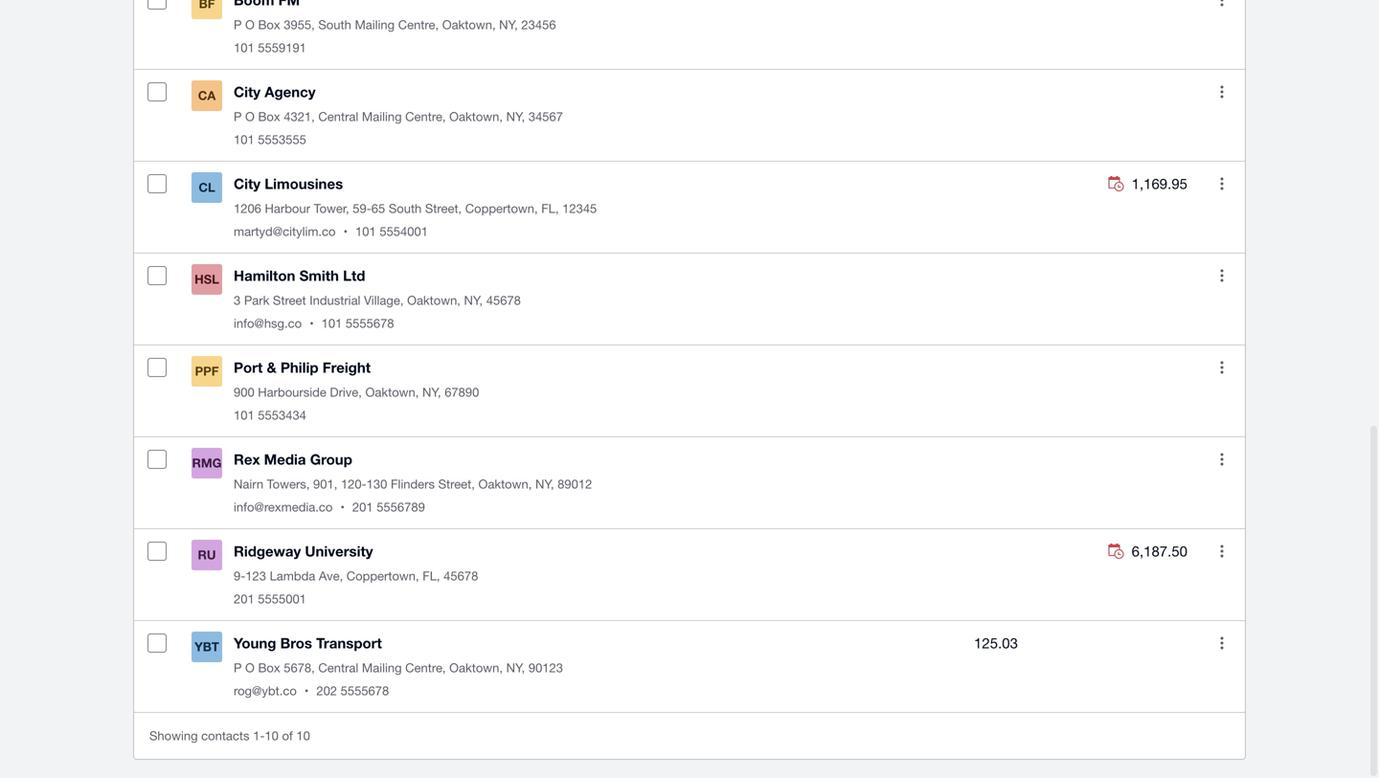 Task type: describe. For each thing, give the bounding box(es) containing it.
p inside young bros transport p o box 5678, central mailing centre, oaktown, ny, 90123 rog@ybt.co • 202 5555678
[[234, 661, 242, 676]]

city for city limousines
[[234, 175, 261, 193]]

hamilton smith ltd 3 park street industrial village, oaktown, ny, 45678 info@hsg.co • 101 5555678
[[234, 267, 521, 331]]

5555678 inside hamilton smith ltd 3 park street industrial village, oaktown, ny, 45678 info@hsg.co • 101 5555678
[[346, 316, 394, 331]]

rog@ybt.co
[[234, 684, 297, 699]]

bros
[[280, 635, 312, 652]]

info@hsg.co
[[234, 316, 302, 331]]

drive,
[[330, 385, 362, 400]]

lambda
[[270, 569, 315, 584]]

oaktown, inside city agency p o box 4321, central mailing centre, oaktown, ny, 34567 101 5553555
[[449, 109, 503, 124]]

ridgeway
[[234, 543, 301, 560]]

contacts
[[201, 729, 249, 744]]

street, inside city limousines 1206 harbour tower, 59-65 south street, coppertown, fl, 12345 martyd@citylim.co • 101 5554001
[[425, 201, 462, 216]]

45678 inside ridgeway university 9-123 lambda ave, coppertown, fl, 45678 201 5555001
[[444, 569, 478, 584]]

box inside p o box 3955, south mailing centre, oaktown, ny, 23456 101 5559191
[[258, 17, 280, 32]]

box inside city agency p o box 4321, central mailing centre, oaktown, ny, 34567 101 5553555
[[258, 109, 280, 124]]

• inside young bros transport p o box 5678, central mailing centre, oaktown, ny, 90123 rog@ybt.co • 202 5555678
[[304, 684, 309, 699]]

• inside rex media group nairn towers, 901, 120-130 flinders street, oaktown, ny, 89012 info@rexmedia.co • 201 5556789
[[340, 500, 345, 515]]

ny, inside hamilton smith ltd 3 park street industrial village, oaktown, ny, 45678 info@hsg.co • 101 5555678
[[464, 293, 483, 308]]

125.03
[[974, 635, 1018, 652]]

1-
[[253, 729, 265, 744]]

more row options image for port & philip freight
[[1203, 349, 1241, 387]]

202
[[316, 684, 337, 699]]

&
[[267, 359, 277, 377]]

130
[[367, 477, 387, 492]]

101 inside city limousines 1206 harbour tower, 59-65 south street, coppertown, fl, 12345 martyd@citylim.co • 101 5554001
[[355, 224, 376, 239]]

5678,
[[284, 661, 315, 676]]

120-
[[341, 477, 367, 492]]

p inside p o box 3955, south mailing centre, oaktown, ny, 23456 101 5559191
[[234, 17, 242, 32]]

nairn
[[234, 477, 263, 492]]

5555678 inside young bros transport p o box 5678, central mailing centre, oaktown, ny, 90123 rog@ybt.co • 202 5555678
[[341, 684, 389, 699]]

123
[[245, 569, 266, 584]]

oaktown, inside hamilton smith ltd 3 park street industrial village, oaktown, ny, 45678 info@hsg.co • 101 5555678
[[407, 293, 461, 308]]

fl, inside ridgeway university 9-123 lambda ave, coppertown, fl, 45678 201 5555001
[[423, 569, 440, 584]]

university
[[305, 543, 373, 560]]

oaktown, inside young bros transport p o box 5678, central mailing centre, oaktown, ny, 90123 rog@ybt.co • 202 5555678
[[449, 661, 503, 676]]

ridgeway university 9-123 lambda ave, coppertown, fl, 45678 201 5555001
[[234, 543, 478, 607]]

south inside city limousines 1206 harbour tower, 59-65 south street, coppertown, fl, 12345 martyd@citylim.co • 101 5554001
[[389, 201, 422, 216]]

1,169.95
[[1132, 175, 1188, 192]]

rmg
[[192, 456, 222, 471]]

central inside city agency p o box 4321, central mailing centre, oaktown, ny, 34567 101 5553555
[[318, 109, 358, 124]]

9-
[[234, 569, 245, 584]]

5553555
[[258, 132, 306, 147]]

900
[[234, 385, 254, 400]]

59-
[[353, 201, 371, 216]]

ru
[[198, 548, 216, 563]]

more row options image for hamilton smith ltd
[[1203, 257, 1241, 295]]

1206
[[234, 201, 261, 216]]

5559191
[[258, 40, 306, 55]]

• inside city limousines 1206 harbour tower, 59-65 south street, coppertown, fl, 12345 martyd@citylim.co • 101 5554001
[[343, 224, 348, 239]]

tower,
[[314, 201, 349, 216]]

harbourside
[[258, 385, 326, 400]]

more row options image for p o box 3955, south mailing centre, oaktown, ny, 23456
[[1203, 0, 1241, 19]]

more row options image for young bros transport
[[1203, 625, 1241, 663]]

201 inside rex media group nairn towers, 901, 120-130 flinders street, oaktown, ny, 89012 info@rexmedia.co • 201 5556789
[[352, 500, 373, 515]]

p inside city agency p o box 4321, central mailing centre, oaktown, ny, 34567 101 5553555
[[234, 109, 242, 124]]

ca
[[198, 88, 216, 103]]

ny, inside "port & philip freight 900 harbourside drive, oaktown, ny, 67890 101 5553434"
[[422, 385, 441, 400]]

fl, inside city limousines 1206 harbour tower, 59-65 south street, coppertown, fl, 12345 martyd@citylim.co • 101 5554001
[[541, 201, 559, 216]]

oaktown, inside p o box 3955, south mailing centre, oaktown, ny, 23456 101 5559191
[[442, 17, 496, 32]]

more row options image for city agency
[[1203, 73, 1241, 111]]

23456
[[521, 17, 556, 32]]

flinders
[[391, 477, 435, 492]]

young bros transport p o box 5678, central mailing centre, oaktown, ny, 90123 rog@ybt.co • 202 5555678
[[234, 635, 563, 699]]

3
[[234, 293, 241, 308]]

coppertown, inside ridgeway university 9-123 lambda ave, coppertown, fl, 45678 201 5555001
[[346, 569, 419, 584]]

park
[[244, 293, 269, 308]]

showing contacts 1-10 of 10
[[149, 729, 310, 744]]

transport
[[316, 635, 382, 652]]

coppertown, inside city limousines 1206 harbour tower, 59-65 south street, coppertown, fl, 12345 martyd@citylim.co • 101 5554001
[[465, 201, 538, 216]]

south inside p o box 3955, south mailing centre, oaktown, ny, 23456 101 5559191
[[318, 17, 351, 32]]

ppf
[[195, 364, 219, 379]]

34567
[[529, 109, 563, 124]]

port & philip freight 900 harbourside drive, oaktown, ny, 67890 101 5553434
[[234, 359, 479, 423]]

harbour
[[265, 201, 310, 216]]

201 inside ridgeway university 9-123 lambda ave, coppertown, fl, 45678 201 5555001
[[234, 592, 254, 607]]

101 inside "port & philip freight 900 harbourside drive, oaktown, ny, 67890 101 5553434"
[[234, 408, 254, 423]]

street, inside rex media group nairn towers, 901, 120-130 flinders street, oaktown, ny, 89012 info@rexmedia.co • 201 5556789
[[438, 477, 475, 492]]

of
[[282, 729, 293, 744]]

5554001
[[380, 224, 428, 239]]



Task type: locate. For each thing, give the bounding box(es) containing it.
45678
[[486, 293, 521, 308], [444, 569, 478, 584]]

oaktown, right village,
[[407, 293, 461, 308]]

1,169.95 link
[[1109, 173, 1188, 196]]

o left 3955,
[[245, 17, 255, 32]]

2 vertical spatial p
[[234, 661, 242, 676]]

ny, left '23456'
[[499, 17, 518, 32]]

ny, inside young bros transport p o box 5678, central mailing centre, oaktown, ny, 90123 rog@ybt.co • 202 5555678
[[506, 661, 525, 676]]

45678 inside hamilton smith ltd 3 park street industrial village, oaktown, ny, 45678 info@hsg.co • 101 5555678
[[486, 293, 521, 308]]

2 o from the top
[[245, 109, 255, 124]]

5555678 down village,
[[346, 316, 394, 331]]

4321,
[[284, 109, 315, 124]]

1 vertical spatial p
[[234, 109, 242, 124]]

2 vertical spatial mailing
[[362, 661, 402, 676]]

1 city from the top
[[234, 84, 261, 101]]

box up rog@ybt.co
[[258, 661, 280, 676]]

0 horizontal spatial 10
[[265, 729, 279, 744]]

0 horizontal spatial 201
[[234, 592, 254, 607]]

box up 5553555
[[258, 109, 280, 124]]

0 horizontal spatial fl,
[[423, 569, 440, 584]]

centre, inside city agency p o box 4321, central mailing centre, oaktown, ny, 34567 101 5553555
[[405, 109, 446, 124]]

2 more row options image from the top
[[1203, 165, 1241, 203]]

more row options image
[[1203, 73, 1241, 111], [1203, 165, 1241, 203], [1203, 257, 1241, 295], [1203, 349, 1241, 387], [1203, 533, 1241, 571], [1203, 625, 1241, 663]]

5555678
[[346, 316, 394, 331], [341, 684, 389, 699]]

rex
[[234, 451, 260, 469]]

o inside city agency p o box 4321, central mailing centre, oaktown, ny, 34567 101 5553555
[[245, 109, 255, 124]]

0 vertical spatial south
[[318, 17, 351, 32]]

oaktown, inside "port & philip freight 900 harbourside drive, oaktown, ny, 67890 101 5553434"
[[365, 385, 419, 400]]

1 vertical spatial 201
[[234, 592, 254, 607]]

agency
[[265, 84, 316, 101]]

central up '202'
[[318, 661, 358, 676]]

2 p from the top
[[234, 109, 242, 124]]

more row options image for ridgeway university
[[1203, 533, 1241, 571]]

city inside city agency p o box 4321, central mailing centre, oaktown, ny, 34567 101 5553555
[[234, 84, 261, 101]]

o inside young bros transport p o box 5678, central mailing centre, oaktown, ny, 90123 rog@ybt.co • 202 5555678
[[245, 661, 255, 676]]

ny, left the 34567
[[506, 109, 525, 124]]

1 vertical spatial o
[[245, 109, 255, 124]]

street, up 5554001
[[425, 201, 462, 216]]

2 vertical spatial centre,
[[405, 661, 446, 676]]

mailing down p o box 3955, south mailing centre, oaktown, ny, 23456 101 5559191 in the left top of the page
[[362, 109, 402, 124]]

0 vertical spatial fl,
[[541, 201, 559, 216]]

ave,
[[319, 569, 343, 584]]

2 vertical spatial box
[[258, 661, 280, 676]]

• down tower,
[[343, 224, 348, 239]]

oaktown, left 90123
[[449, 661, 503, 676]]

p left 3955,
[[234, 17, 242, 32]]

media
[[264, 451, 306, 469]]

201
[[352, 500, 373, 515], [234, 592, 254, 607]]

3 box from the top
[[258, 661, 280, 676]]

5553434
[[258, 408, 306, 423]]

0 horizontal spatial 45678
[[444, 569, 478, 584]]

0 vertical spatial centre,
[[398, 17, 439, 32]]

2 city from the top
[[234, 175, 261, 193]]

3 p from the top
[[234, 661, 242, 676]]

1 vertical spatial box
[[258, 109, 280, 124]]

mailing
[[355, 17, 395, 32], [362, 109, 402, 124], [362, 661, 402, 676]]

central
[[318, 109, 358, 124], [318, 661, 358, 676]]

hsl
[[195, 272, 219, 287]]

1 vertical spatial street,
[[438, 477, 475, 492]]

1 10 from the left
[[265, 729, 279, 744]]

fl, down the 5556789 at left bottom
[[423, 569, 440, 584]]

coppertown,
[[465, 201, 538, 216], [346, 569, 419, 584]]

89012
[[558, 477, 592, 492]]

city agency p o box 4321, central mailing centre, oaktown, ny, 34567 101 5553555
[[234, 84, 563, 147]]

limousines
[[265, 175, 343, 193]]

ny, inside p o box 3955, south mailing centre, oaktown, ny, 23456 101 5559191
[[499, 17, 518, 32]]

central inside young bros transport p o box 5678, central mailing centre, oaktown, ny, 90123 rog@ybt.co • 202 5555678
[[318, 661, 358, 676]]

o down young
[[245, 661, 255, 676]]

1 horizontal spatial 10
[[296, 729, 310, 744]]

1 vertical spatial 45678
[[444, 569, 478, 584]]

• inside hamilton smith ltd 3 park street industrial village, oaktown, ny, 45678 info@hsg.co • 101 5555678
[[309, 316, 314, 331]]

hamilton
[[234, 267, 295, 285]]

street, right flinders
[[438, 477, 475, 492]]

1 more row options image from the top
[[1203, 73, 1241, 111]]

1 vertical spatial city
[[234, 175, 261, 193]]

0 horizontal spatial south
[[318, 17, 351, 32]]

ny, inside city agency p o box 4321, central mailing centre, oaktown, ny, 34567 101 5553555
[[506, 109, 525, 124]]

freight
[[323, 359, 371, 377]]

ny, left 89012
[[535, 477, 554, 492]]

o left 4321,
[[245, 109, 255, 124]]

2 central from the top
[[318, 661, 358, 676]]

city up 1206
[[234, 175, 261, 193]]

oaktown, inside rex media group nairn towers, 901, 120-130 flinders street, oaktown, ny, 89012 info@rexmedia.co • 201 5556789
[[478, 477, 532, 492]]

1 vertical spatial centre,
[[405, 109, 446, 124]]

more row options image for city limousines
[[1203, 165, 1241, 203]]

1 horizontal spatial 201
[[352, 500, 373, 515]]

901,
[[313, 477, 337, 492]]

ybt
[[195, 640, 219, 655]]

oaktown, left the 34567
[[449, 109, 503, 124]]

10 left of at the left bottom of page
[[265, 729, 279, 744]]

group
[[310, 451, 352, 469]]

125.03 link
[[974, 632, 1018, 655]]

0 vertical spatial 201
[[352, 500, 373, 515]]

oaktown,
[[442, 17, 496, 32], [449, 109, 503, 124], [407, 293, 461, 308], [365, 385, 419, 400], [478, 477, 532, 492], [449, 661, 503, 676]]

box
[[258, 17, 280, 32], [258, 109, 280, 124], [258, 661, 280, 676]]

• down 120-
[[340, 500, 345, 515]]

0 vertical spatial box
[[258, 17, 280, 32]]

village,
[[364, 293, 404, 308]]

oaktown, left 89012
[[478, 477, 532, 492]]

5555001
[[258, 592, 306, 607]]

3955,
[[284, 17, 315, 32]]

philip
[[281, 359, 319, 377]]

oaktown, right drive,
[[365, 385, 419, 400]]

cl
[[199, 180, 215, 195]]

martyd@citylim.co
[[234, 224, 336, 239]]

south right 3955,
[[318, 17, 351, 32]]

oaktown, left '23456'
[[442, 17, 496, 32]]

3 more row options image from the top
[[1203, 257, 1241, 295]]

street
[[273, 293, 306, 308]]

box up 5559191
[[258, 17, 280, 32]]

city limousines 1206 harbour tower, 59-65 south street, coppertown, fl, 12345 martyd@citylim.co • 101 5554001
[[234, 175, 597, 239]]

5556789
[[377, 500, 425, 515]]

industrial
[[310, 293, 361, 308]]

p left 4321,
[[234, 109, 242, 124]]

info@rexmedia.co
[[234, 500, 333, 515]]

201 down 120-
[[352, 500, 373, 515]]

1 o from the top
[[245, 17, 255, 32]]

1 box from the top
[[258, 17, 280, 32]]

o inside p o box 3955, south mailing centre, oaktown, ny, 23456 101 5559191
[[245, 17, 255, 32]]

101 left 5559191
[[234, 40, 254, 55]]

box inside young bros transport p o box 5678, central mailing centre, oaktown, ny, 90123 rog@ybt.co • 202 5555678
[[258, 661, 280, 676]]

coppertown, left 12345
[[465, 201, 538, 216]]

mailing inside young bros transport p o box 5678, central mailing centre, oaktown, ny, 90123 rog@ybt.co • 202 5555678
[[362, 661, 402, 676]]

ny, left 67890
[[422, 385, 441, 400]]

young
[[234, 635, 276, 652]]

2 box from the top
[[258, 109, 280, 124]]

2 more row options image from the top
[[1203, 441, 1241, 479]]

centre, inside young bros transport p o box 5678, central mailing centre, oaktown, ny, 90123 rog@ybt.co • 202 5555678
[[405, 661, 446, 676]]

ny,
[[499, 17, 518, 32], [506, 109, 525, 124], [464, 293, 483, 308], [422, 385, 441, 400], [535, 477, 554, 492], [506, 661, 525, 676]]

101 inside p o box 3955, south mailing centre, oaktown, ny, 23456 101 5559191
[[234, 40, 254, 55]]

p o box 3955, south mailing centre, oaktown, ny, 23456 101 5559191
[[234, 17, 556, 55]]

fl,
[[541, 201, 559, 216], [423, 569, 440, 584]]

city right ca
[[234, 84, 261, 101]]

• down industrial
[[309, 316, 314, 331]]

rex media group nairn towers, 901, 120-130 flinders street, oaktown, ny, 89012 info@rexmedia.co • 201 5556789
[[234, 451, 592, 515]]

0 horizontal spatial coppertown,
[[346, 569, 419, 584]]

centre, inside p o box 3955, south mailing centre, oaktown, ny, 23456 101 5559191
[[398, 17, 439, 32]]

6 more row options image from the top
[[1203, 625, 1241, 663]]

0 vertical spatial street,
[[425, 201, 462, 216]]

3 o from the top
[[245, 661, 255, 676]]

city for city agency
[[234, 84, 261, 101]]

0 vertical spatial city
[[234, 84, 261, 101]]

•
[[343, 224, 348, 239], [309, 316, 314, 331], [340, 500, 345, 515], [304, 684, 309, 699]]

ny, inside rex media group nairn towers, 901, 120-130 flinders street, oaktown, ny, 89012 info@rexmedia.co • 201 5556789
[[535, 477, 554, 492]]

0 vertical spatial more row options image
[[1203, 0, 1241, 19]]

1 vertical spatial mailing
[[362, 109, 402, 124]]

6,187.50 link
[[1109, 540, 1188, 563]]

0 vertical spatial mailing
[[355, 17, 395, 32]]

1 more row options image from the top
[[1203, 0, 1241, 19]]

101 down 59- on the top of the page
[[355, 224, 376, 239]]

showing
[[149, 729, 198, 744]]

mailing inside p o box 3955, south mailing centre, oaktown, ny, 23456 101 5559191
[[355, 17, 395, 32]]

101
[[234, 40, 254, 55], [234, 132, 254, 147], [355, 224, 376, 239], [321, 316, 342, 331], [234, 408, 254, 423]]

mailing inside city agency p o box 4321, central mailing centre, oaktown, ny, 34567 101 5553555
[[362, 109, 402, 124]]

1 vertical spatial more row options image
[[1203, 441, 1241, 479]]

p down young
[[234, 661, 242, 676]]

1 vertical spatial coppertown,
[[346, 569, 419, 584]]

1 horizontal spatial 45678
[[486, 293, 521, 308]]

1 horizontal spatial fl,
[[541, 201, 559, 216]]

2 10 from the left
[[296, 729, 310, 744]]

101 left 5553555
[[234, 132, 254, 147]]

4 more row options image from the top
[[1203, 349, 1241, 387]]

10
[[265, 729, 279, 744], [296, 729, 310, 744]]

central right 4321,
[[318, 109, 358, 124]]

0 vertical spatial 5555678
[[346, 316, 394, 331]]

5555678 right '202'
[[341, 684, 389, 699]]

67890
[[445, 385, 479, 400]]

centre,
[[398, 17, 439, 32], [405, 109, 446, 124], [405, 661, 446, 676]]

city
[[234, 84, 261, 101], [234, 175, 261, 193]]

0 vertical spatial p
[[234, 17, 242, 32]]

90123
[[529, 661, 563, 676]]

101 down industrial
[[321, 316, 342, 331]]

65
[[371, 201, 385, 216]]

0 vertical spatial central
[[318, 109, 358, 124]]

mailing right 3955,
[[355, 17, 395, 32]]

5 more row options image from the top
[[1203, 533, 1241, 571]]

smith
[[299, 267, 339, 285]]

more row options image for nairn towers, 901, 120-130 flinders street, oaktown, ny, 89012
[[1203, 441, 1241, 479]]

12345
[[562, 201, 597, 216]]

1 central from the top
[[318, 109, 358, 124]]

ny, left 90123
[[506, 661, 525, 676]]

ny, right village,
[[464, 293, 483, 308]]

p
[[234, 17, 242, 32], [234, 109, 242, 124], [234, 661, 242, 676]]

1 vertical spatial 5555678
[[341, 684, 389, 699]]

o
[[245, 17, 255, 32], [245, 109, 255, 124], [245, 661, 255, 676]]

1 vertical spatial fl,
[[423, 569, 440, 584]]

south up 5554001
[[389, 201, 422, 216]]

more row options image
[[1203, 0, 1241, 19], [1203, 441, 1241, 479]]

1 horizontal spatial coppertown,
[[465, 201, 538, 216]]

2 vertical spatial o
[[245, 661, 255, 676]]

6,187.50
[[1132, 543, 1188, 560]]

101 inside city agency p o box 4321, central mailing centre, oaktown, ny, 34567 101 5553555
[[234, 132, 254, 147]]

ltd
[[343, 267, 365, 285]]

0 vertical spatial o
[[245, 17, 255, 32]]

1 vertical spatial central
[[318, 661, 358, 676]]

mailing down the 'transport'
[[362, 661, 402, 676]]

south
[[318, 17, 351, 32], [389, 201, 422, 216]]

101 down 900
[[234, 408, 254, 423]]

0 vertical spatial 45678
[[486, 293, 521, 308]]

1 vertical spatial south
[[389, 201, 422, 216]]

1 p from the top
[[234, 17, 242, 32]]

10 right of at the left bottom of page
[[296, 729, 310, 744]]

city inside city limousines 1206 harbour tower, 59-65 south street, coppertown, fl, 12345 martyd@citylim.co • 101 5554001
[[234, 175, 261, 193]]

201 down 9-
[[234, 592, 254, 607]]

• left '202'
[[304, 684, 309, 699]]

1 horizontal spatial south
[[389, 201, 422, 216]]

fl, left 12345
[[541, 201, 559, 216]]

coppertown, down university
[[346, 569, 419, 584]]

port
[[234, 359, 263, 377]]

towers,
[[267, 477, 310, 492]]

0 vertical spatial coppertown,
[[465, 201, 538, 216]]

101 inside hamilton smith ltd 3 park street industrial village, oaktown, ny, 45678 info@hsg.co • 101 5555678
[[321, 316, 342, 331]]



Task type: vqa. For each thing, say whether or not it's contained in the screenshot.
Limousines
yes



